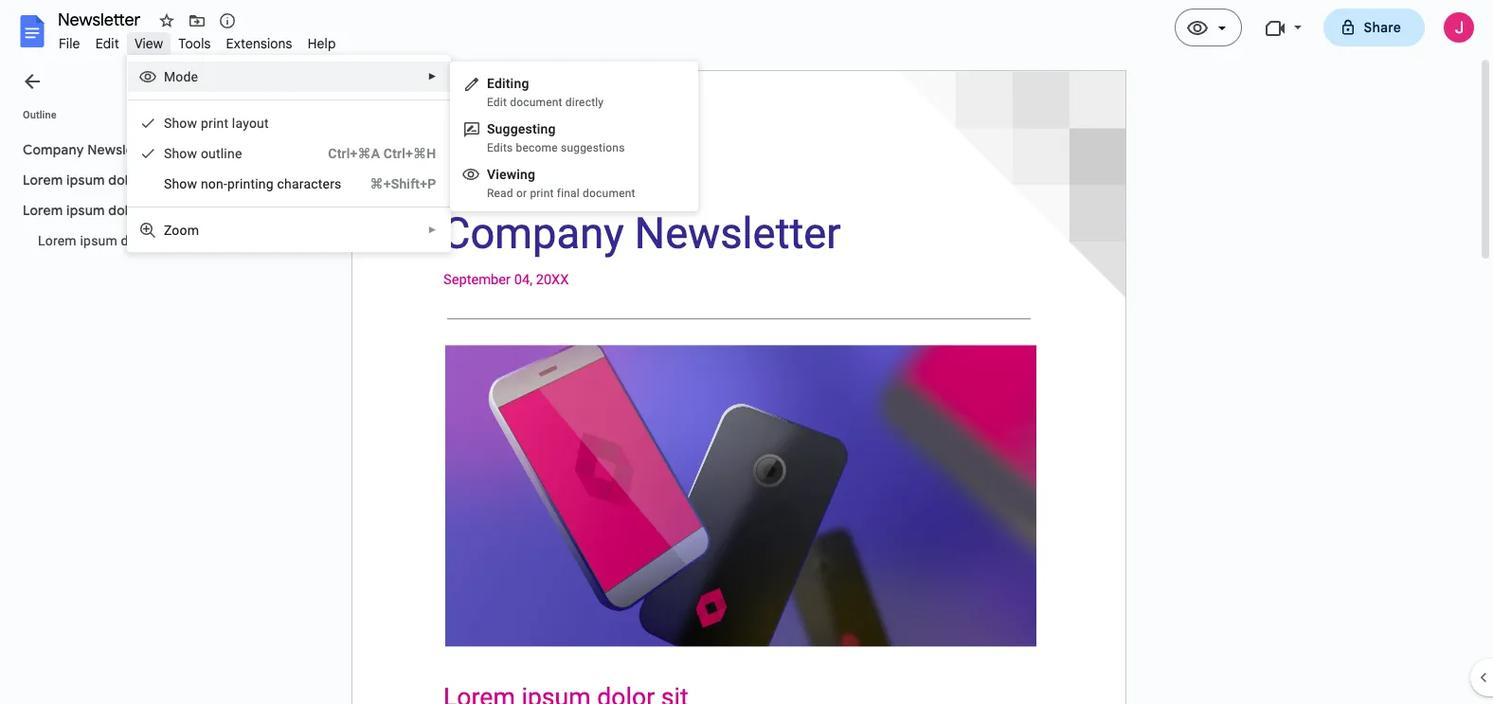 Task type: describe. For each thing, give the bounding box(es) containing it.
how
[[172, 176, 197, 191]]

show print layout p element
[[164, 116, 275, 131]]

document outline element
[[0, 56, 382, 704]]

m ode
[[164, 69, 198, 84]]

menu bar banner
[[0, 0, 1494, 704]]

0 vertical spatial dolor
[[108, 172, 142, 189]]

extensions
[[226, 35, 293, 52]]

s uggesting edits become suggestions
[[487, 121, 625, 154]]

file menu item
[[51, 32, 88, 55]]

2 vertical spatial dolor
[[121, 233, 152, 248]]

tools
[[178, 35, 211, 52]]

ode
[[176, 69, 198, 84]]

edit inside edit menu item
[[95, 35, 119, 52]]

1 lorem ipsum dolor sit from the top
[[23, 172, 161, 189]]

diting
[[495, 76, 529, 91]]

elit!
[[360, 233, 382, 248]]

print
[[530, 187, 554, 200]]

s for uggesting
[[487, 121, 495, 136]]

⌘+shift+p
[[370, 176, 436, 191]]

Star checkbox
[[154, 8, 180, 34]]

consectetuer
[[211, 233, 291, 248]]

extensions menu item
[[218, 32, 300, 55]]

2 vertical spatial sit
[[156, 233, 171, 248]]

newsletter application
[[0, 0, 1494, 704]]

menu bar inside menu bar banner
[[51, 25, 344, 56]]

edits
[[487, 141, 513, 154]]

show non-printing characters s element
[[164, 176, 347, 191]]

1 vertical spatial ipsum
[[66, 202, 105, 219]]

show p rint layout
[[164, 116, 269, 131]]

company
[[23, 141, 84, 158]]

newsletter inside menu bar banner
[[58, 9, 141, 30]]

menu containing e
[[450, 62, 698, 211]]

become
[[516, 141, 558, 154]]

printing
[[227, 176, 274, 191]]

2 lorem ipsum dolor sit from the top
[[23, 202, 161, 219]]

m
[[164, 69, 176, 84]]

uggesting
[[495, 121, 556, 136]]

v iewing read or print final document
[[487, 167, 636, 200]]

lorem ipsum dolor sit amet, consectetuer adipiscing elit!
[[38, 233, 382, 248]]

share
[[1364, 19, 1402, 36]]

read
[[487, 187, 513, 200]]

0 vertical spatial lorem
[[23, 172, 63, 189]]

file
[[59, 35, 80, 52]]

1 vertical spatial sit
[[145, 202, 161, 219]]



Task type: locate. For each thing, give the bounding box(es) containing it.
s inside s uggesting edits become suggestions
[[487, 121, 495, 136]]

help
[[308, 35, 336, 52]]

n
[[227, 146, 235, 161]]

document inside e diting edit document directly
[[510, 96, 563, 109]]

0 vertical spatial show
[[164, 116, 197, 131]]

document
[[510, 96, 563, 109], [583, 187, 636, 200]]

0 vertical spatial sit
[[145, 172, 161, 189]]

0 vertical spatial ipsum
[[66, 172, 105, 189]]

newsletter
[[58, 9, 141, 30], [87, 141, 157, 158]]

0 vertical spatial newsletter
[[58, 9, 141, 30]]

menu bar containing file
[[51, 25, 344, 56]]

► left the e
[[428, 71, 437, 82]]

0 vertical spatial ►
[[428, 71, 437, 82]]

ctrl+⌘a
[[328, 146, 380, 161]]

menu containing m
[[127, 55, 451, 252]]

document right final
[[583, 187, 636, 200]]

iewing
[[496, 167, 536, 182]]

s for how
[[164, 176, 172, 191]]

outline heading
[[0, 108, 258, 135]]

► down ⌘+shift+p
[[428, 225, 437, 235]]

0 horizontal spatial edit
[[95, 35, 119, 52]]

tools menu item
[[171, 32, 218, 55]]

e
[[487, 76, 495, 91]]

zoom z element
[[164, 223, 205, 238]]

e diting edit document directly
[[487, 76, 604, 109]]

2 show from the top
[[164, 146, 197, 161]]

newsletter inside document outline element
[[87, 141, 157, 158]]

z
[[164, 223, 172, 238]]

0 vertical spatial s
[[487, 121, 495, 136]]

ctrl+⌘h
[[384, 146, 436, 161]]

s up edits
[[487, 121, 495, 136]]

⌘+shift+p element
[[347, 174, 436, 193]]

show
[[164, 116, 197, 131], [164, 146, 197, 161]]

1 ► from the top
[[428, 71, 437, 82]]

v
[[487, 167, 496, 182]]

1 vertical spatial newsletter
[[87, 141, 157, 158]]

sit
[[145, 172, 161, 189], [145, 202, 161, 219], [156, 233, 171, 248]]

amet,
[[174, 233, 208, 248]]

1 horizontal spatial edit
[[487, 96, 507, 109]]

characters
[[277, 176, 342, 191]]

menu
[[127, 55, 451, 252], [450, 62, 698, 211]]

outline
[[23, 109, 57, 121]]

lorem ipsum dolor sit
[[23, 172, 161, 189], [23, 202, 161, 219]]

s left the non-
[[164, 176, 172, 191]]

► for oom
[[428, 225, 437, 235]]

ipsum
[[66, 172, 105, 189], [66, 202, 105, 219], [80, 233, 117, 248]]

final
[[557, 187, 580, 200]]

document inside v iewing read or print final document
[[583, 187, 636, 200]]

lorem
[[23, 172, 63, 189], [23, 202, 63, 219], [38, 233, 77, 248]]

1 show from the top
[[164, 116, 197, 131]]

ctrl+⌘a ctrl+⌘h
[[328, 146, 436, 161]]

show outli n e
[[164, 146, 242, 161]]

mode m element
[[164, 69, 204, 84]]

2 ► from the top
[[428, 225, 437, 235]]

0 vertical spatial document
[[510, 96, 563, 109]]

1 vertical spatial ►
[[428, 225, 437, 235]]

oom
[[172, 223, 199, 238]]

e
[[235, 146, 242, 161]]

z oom
[[164, 223, 199, 238]]

newsletter up edit menu item
[[58, 9, 141, 30]]

edit
[[95, 35, 119, 52], [487, 96, 507, 109]]

► for ode
[[428, 71, 437, 82]]

1 horizontal spatial document
[[583, 187, 636, 200]]

1 horizontal spatial s
[[487, 121, 495, 136]]

show left p
[[164, 116, 197, 131]]

newsletter element
[[51, 8, 1494, 37]]

show up "how" on the left of the page
[[164, 146, 197, 161]]

newsletter down outline heading
[[87, 141, 157, 158]]

0 horizontal spatial document
[[510, 96, 563, 109]]

edit down the e
[[487, 96, 507, 109]]

adipiscing
[[294, 233, 357, 248]]

directly
[[566, 96, 604, 109]]

p
[[201, 116, 208, 131]]

s
[[487, 121, 495, 136], [164, 176, 172, 191]]

or
[[516, 187, 527, 200]]

show for show
[[164, 116, 197, 131]]

help menu item
[[300, 32, 344, 55]]

1 vertical spatial document
[[583, 187, 636, 200]]

1 vertical spatial show
[[164, 146, 197, 161]]

rint
[[208, 116, 229, 131]]

1 vertical spatial edit
[[487, 96, 507, 109]]

show for show outli
[[164, 146, 197, 161]]

menu bar
[[51, 25, 344, 56]]

0 vertical spatial lorem ipsum dolor sit
[[23, 172, 161, 189]]

non-
[[201, 176, 227, 191]]

1 vertical spatial lorem
[[23, 202, 63, 219]]

1 vertical spatial s
[[164, 176, 172, 191]]

company newsletter
[[23, 141, 157, 158]]

document up 'uggesting'
[[510, 96, 563, 109]]

share button
[[1324, 9, 1425, 46]]

edit inside e diting edit document directly
[[487, 96, 507, 109]]

2 vertical spatial lorem
[[38, 233, 77, 248]]

show outline n element
[[164, 146, 248, 161]]

0 vertical spatial edit
[[95, 35, 119, 52]]

s how non-printing characters
[[164, 176, 342, 191]]

►
[[428, 71, 437, 82], [428, 225, 437, 235]]

suggestions
[[561, 141, 625, 154]]

dolor
[[108, 172, 142, 189], [108, 202, 142, 219], [121, 233, 152, 248]]

outli
[[201, 146, 227, 161]]

0 horizontal spatial s
[[164, 176, 172, 191]]

edit right file
[[95, 35, 119, 52]]

layout
[[232, 116, 269, 131]]

view menu item
[[127, 32, 171, 55]]

edit menu item
[[88, 32, 127, 55]]

2 vertical spatial ipsum
[[80, 233, 117, 248]]

1 vertical spatial lorem ipsum dolor sit
[[23, 202, 161, 219]]

1 vertical spatial dolor
[[108, 202, 142, 219]]

view
[[134, 35, 163, 52]]

ctrl+⌘a ctrl+⌘h element
[[306, 144, 436, 163]]



Task type: vqa. For each thing, say whether or not it's contained in the screenshot.
"V ideo"
no



